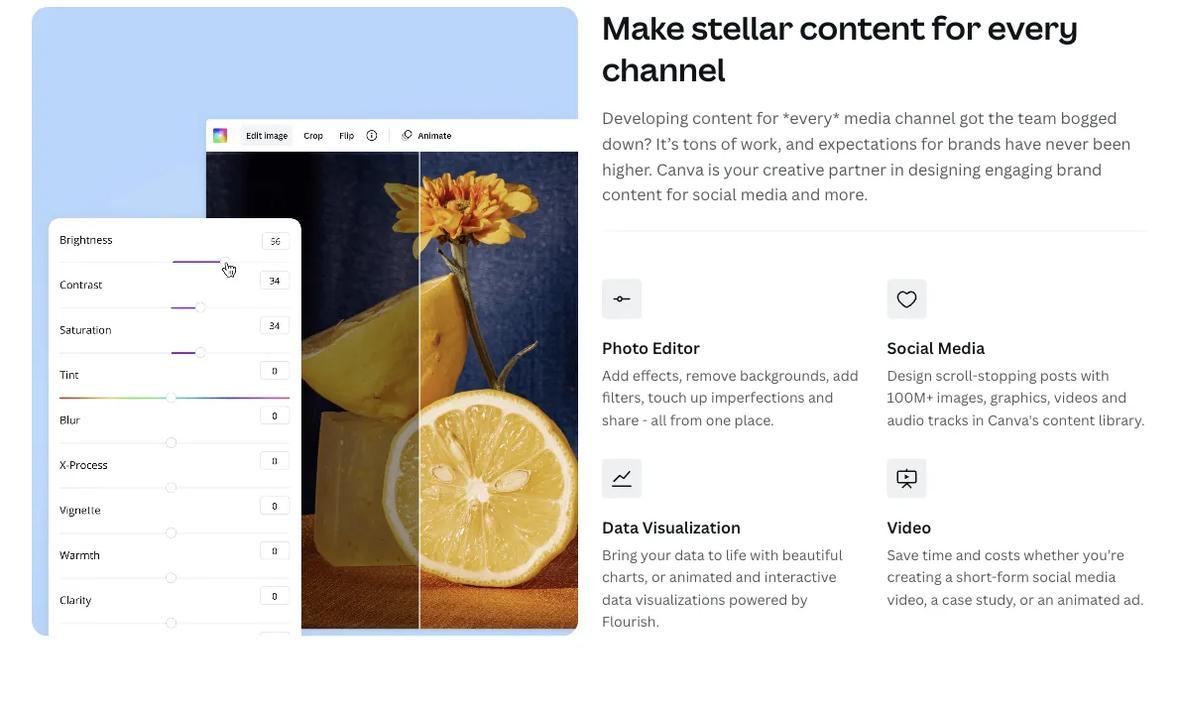 Task type: describe. For each thing, give the bounding box(es) containing it.
tracks
[[928, 411, 969, 430]]

life
[[726, 546, 747, 565]]

videos
[[1055, 389, 1099, 407]]

share
[[602, 411, 639, 430]]

100m+
[[887, 389, 934, 407]]

whether
[[1024, 546, 1080, 565]]

scroll-
[[936, 366, 978, 385]]

interactive
[[765, 568, 837, 587]]

video
[[887, 517, 932, 538]]

and inside social media design scroll-stopping posts with 100m+ images, graphics, videos and audio tracks in canva's content library.
[[1102, 389, 1127, 407]]

animated inside data visualization bring your data to life with beautiful charts, or animated and interactive data visualizations powered by flourish.
[[670, 568, 733, 587]]

social inside developing content for *every* media channel got the team bogged down? it's tons of work, and expectations for brands have never been higher. canva is your creative partner in designing engaging brand content for social media and more.
[[693, 184, 737, 205]]

have
[[1005, 133, 1042, 155]]

for up the work,
[[757, 108, 779, 129]]

for inside the make stellar content for every channel
[[932, 7, 982, 50]]

time
[[923, 546, 953, 565]]

visualizations
[[636, 590, 726, 609]]

make stellar content for every channel
[[602, 7, 1079, 91]]

designing
[[909, 159, 981, 180]]

imperfections
[[711, 389, 805, 407]]

developing content for *every* media channel got the team bogged down? it's tons of work, and expectations for brands have never been higher. canva is your creative partner in designing engaging brand content for social media and more.
[[602, 108, 1132, 205]]

an
[[1038, 590, 1054, 609]]

tons
[[683, 133, 717, 155]]

graphics,
[[991, 389, 1051, 407]]

visualization
[[643, 517, 741, 538]]

*every*
[[783, 108, 840, 129]]

content inside social media design scroll-stopping posts with 100m+ images, graphics, videos and audio tracks in canva's content library.
[[1043, 411, 1096, 430]]

place.
[[735, 411, 775, 430]]

and inside photo editor add effects, remove backgrounds, add filters, touch up imperfections and share - all from one place.
[[809, 389, 834, 407]]

and up creative at the top right
[[786, 133, 815, 155]]

with inside social media design scroll-stopping posts with 100m+ images, graphics, videos and audio tracks in canva's content library.
[[1081, 366, 1110, 385]]

add
[[602, 366, 629, 385]]

animated inside video save time and costs whether you're creating a short-form social media video, a case study, or an animated ad.
[[1058, 590, 1121, 609]]

from
[[670, 411, 703, 430]]

down?
[[602, 133, 652, 155]]

0 vertical spatial a
[[946, 568, 953, 587]]

or inside data visualization bring your data to life with beautiful charts, or animated and interactive data visualizations powered by flourish.
[[652, 568, 666, 587]]

or inside video save time and costs whether you're creating a short-form social media video, a case study, or an animated ad.
[[1020, 590, 1035, 609]]

higher.
[[602, 159, 653, 180]]

video save time and costs whether you're creating a short-form social media video, a case study, or an animated ad.
[[887, 517, 1145, 609]]

images,
[[937, 389, 987, 407]]

powered
[[729, 590, 788, 609]]

brand
[[1057, 159, 1103, 180]]

channel for stellar
[[602, 48, 726, 91]]

it's
[[656, 133, 679, 155]]

effects,
[[633, 366, 683, 385]]

social media design scroll-stopping posts with 100m+ images, graphics, videos and audio tracks in canva's content library.
[[887, 337, 1145, 430]]

creative
[[763, 159, 825, 180]]

for up designing
[[922, 133, 944, 155]]

data visualization bring your data to life with beautiful charts, or animated and interactive data visualizations powered by flourish.
[[602, 517, 843, 631]]

photo editor add effects, remove backgrounds, add filters, touch up imperfections and share - all from one place.
[[602, 337, 859, 430]]

got
[[960, 108, 985, 129]]

library.
[[1099, 411, 1145, 430]]

canva's
[[988, 411, 1040, 430]]



Task type: locate. For each thing, give the bounding box(es) containing it.
1 horizontal spatial with
[[1081, 366, 1110, 385]]

and down add
[[809, 389, 834, 407]]

ad.
[[1124, 590, 1145, 609]]

by
[[792, 590, 808, 609]]

stellar
[[692, 7, 794, 50]]

0 vertical spatial animated
[[670, 568, 733, 587]]

data left to
[[675, 546, 705, 565]]

1 horizontal spatial your
[[724, 159, 759, 180]]

for left every at the top right of page
[[932, 7, 982, 50]]

channel
[[602, 48, 726, 91], [895, 108, 956, 129]]

brands
[[948, 133, 1002, 155]]

0 vertical spatial media
[[844, 108, 891, 129]]

1 vertical spatial with
[[750, 546, 779, 565]]

and
[[786, 133, 815, 155], [792, 184, 821, 205], [809, 389, 834, 407], [1102, 389, 1127, 407], [956, 546, 982, 565], [736, 568, 761, 587]]

you're
[[1083, 546, 1125, 565]]

engaging
[[985, 159, 1053, 180]]

or
[[652, 568, 666, 587], [1020, 590, 1035, 609]]

with up "videos"
[[1081, 366, 1110, 385]]

social down whether
[[1033, 568, 1072, 587]]

in
[[891, 159, 905, 180], [973, 411, 985, 430]]

in inside social media design scroll-stopping posts with 100m+ images, graphics, videos and audio tracks in canva's content library.
[[973, 411, 985, 430]]

photo-editor (2) image
[[32, 7, 578, 637]]

team
[[1018, 108, 1057, 129]]

0 vertical spatial data
[[675, 546, 705, 565]]

0 horizontal spatial with
[[750, 546, 779, 565]]

charts,
[[602, 568, 648, 587]]

content
[[800, 7, 926, 50], [693, 108, 753, 129], [602, 184, 663, 205], [1043, 411, 1096, 430]]

in inside developing content for *every* media channel got the team bogged down? it's tons of work, and expectations for brands have never been higher. canva is your creative partner in designing engaging brand content for social media and more.
[[891, 159, 905, 180]]

0 horizontal spatial in
[[891, 159, 905, 180]]

1 horizontal spatial data
[[675, 546, 705, 565]]

1 vertical spatial media
[[741, 184, 788, 205]]

save
[[887, 546, 919, 565]]

flourish.
[[602, 612, 660, 631]]

audio
[[887, 411, 925, 430]]

-
[[643, 411, 648, 430]]

0 vertical spatial with
[[1081, 366, 1110, 385]]

0 horizontal spatial animated
[[670, 568, 733, 587]]

and down creative at the top right
[[792, 184, 821, 205]]

0 horizontal spatial channel
[[602, 48, 726, 91]]

every
[[988, 7, 1079, 50]]

your right bring
[[641, 546, 672, 565]]

make
[[602, 7, 685, 50]]

1 horizontal spatial in
[[973, 411, 985, 430]]

0 horizontal spatial a
[[931, 590, 939, 609]]

media
[[938, 337, 985, 359]]

1 horizontal spatial animated
[[1058, 590, 1121, 609]]

video,
[[887, 590, 928, 609]]

short-
[[957, 568, 997, 587]]

the
[[989, 108, 1014, 129]]

1 horizontal spatial social
[[1033, 568, 1072, 587]]

expectations
[[819, 133, 918, 155]]

social inside video save time and costs whether you're creating a short-form social media video, a case study, or an animated ad.
[[1033, 568, 1072, 587]]

0 vertical spatial or
[[652, 568, 666, 587]]

to
[[708, 546, 723, 565]]

for down canva
[[666, 184, 689, 205]]

add
[[833, 366, 859, 385]]

social down 'is' at the right top
[[693, 184, 737, 205]]

channel up the developing on the top of page
[[602, 48, 726, 91]]

0 horizontal spatial media
[[741, 184, 788, 205]]

1 horizontal spatial a
[[946, 568, 953, 587]]

editor
[[653, 337, 700, 359]]

2 vertical spatial media
[[1075, 568, 1116, 587]]

never
[[1046, 133, 1089, 155]]

channel for content
[[895, 108, 956, 129]]

your
[[724, 159, 759, 180], [641, 546, 672, 565]]

animated right an
[[1058, 590, 1121, 609]]

bogged
[[1061, 108, 1118, 129]]

data
[[675, 546, 705, 565], [602, 590, 632, 609]]

1 vertical spatial animated
[[1058, 590, 1121, 609]]

0 vertical spatial social
[[693, 184, 737, 205]]

filters,
[[602, 389, 645, 407]]

of
[[721, 133, 737, 155]]

1 vertical spatial channel
[[895, 108, 956, 129]]

costs
[[985, 546, 1021, 565]]

0 horizontal spatial your
[[641, 546, 672, 565]]

canva
[[657, 159, 704, 180]]

media inside video save time and costs whether you're creating a short-form social media video, a case study, or an animated ad.
[[1075, 568, 1116, 587]]

0 horizontal spatial social
[[693, 184, 737, 205]]

beautiful
[[783, 546, 843, 565]]

animated
[[670, 568, 733, 587], [1058, 590, 1121, 609]]

media up expectations
[[844, 108, 891, 129]]

been
[[1093, 133, 1132, 155]]

2 horizontal spatial media
[[1075, 568, 1116, 587]]

in down images,
[[973, 411, 985, 430]]

photo
[[602, 337, 649, 359]]

touch
[[648, 389, 687, 407]]

your inside data visualization bring your data to life with beautiful charts, or animated and interactive data visualizations powered by flourish.
[[641, 546, 672, 565]]

or left an
[[1020, 590, 1035, 609]]

data
[[602, 517, 639, 538]]

all
[[651, 411, 667, 430]]

and up library. on the bottom right of page
[[1102, 389, 1127, 407]]

with inside data visualization bring your data to life with beautiful charts, or animated and interactive data visualizations powered by flourish.
[[750, 546, 779, 565]]

media
[[844, 108, 891, 129], [741, 184, 788, 205], [1075, 568, 1116, 587]]

your inside developing content for *every* media channel got the team bogged down? it's tons of work, and expectations for brands have never been higher. canva is your creative partner in designing engaging brand content for social media and more.
[[724, 159, 759, 180]]

design
[[887, 366, 933, 385]]

with
[[1081, 366, 1110, 385], [750, 546, 779, 565]]

in down expectations
[[891, 159, 905, 180]]

social
[[693, 184, 737, 205], [1033, 568, 1072, 587]]

posts
[[1041, 366, 1078, 385]]

channel inside the make stellar content for every channel
[[602, 48, 726, 91]]

a up case
[[946, 568, 953, 587]]

developing
[[602, 108, 689, 129]]

media down creative at the top right
[[741, 184, 788, 205]]

1 vertical spatial or
[[1020, 590, 1035, 609]]

channel left got
[[895, 108, 956, 129]]

creating
[[887, 568, 942, 587]]

and inside data visualization bring your data to life with beautiful charts, or animated and interactive data visualizations powered by flourish.
[[736, 568, 761, 587]]

one
[[706, 411, 731, 430]]

up
[[691, 389, 708, 407]]

0 vertical spatial channel
[[602, 48, 726, 91]]

is
[[708, 159, 720, 180]]

1 vertical spatial in
[[973, 411, 985, 430]]

1 vertical spatial your
[[641, 546, 672, 565]]

1 horizontal spatial media
[[844, 108, 891, 129]]

for
[[932, 7, 982, 50], [757, 108, 779, 129], [922, 133, 944, 155], [666, 184, 689, 205]]

with right life
[[750, 546, 779, 565]]

and up powered at the right of the page
[[736, 568, 761, 587]]

a left case
[[931, 590, 939, 609]]

1 horizontal spatial channel
[[895, 108, 956, 129]]

animated down to
[[670, 568, 733, 587]]

partner
[[829, 159, 887, 180]]

1 vertical spatial data
[[602, 590, 632, 609]]

your right 'is' at the right top
[[724, 159, 759, 180]]

stopping
[[978, 366, 1037, 385]]

1 horizontal spatial or
[[1020, 590, 1035, 609]]

remove
[[686, 366, 737, 385]]

1 vertical spatial a
[[931, 590, 939, 609]]

bring
[[602, 546, 638, 565]]

social
[[887, 337, 934, 359]]

case
[[942, 590, 973, 609]]

0 vertical spatial your
[[724, 159, 759, 180]]

work,
[[741, 133, 782, 155]]

more.
[[825, 184, 869, 205]]

form
[[997, 568, 1030, 587]]

and up short-
[[956, 546, 982, 565]]

channel inside developing content for *every* media channel got the team bogged down? it's tons of work, and expectations for brands have never been higher. canva is your creative partner in designing engaging brand content for social media and more.
[[895, 108, 956, 129]]

and inside video save time and costs whether you're creating a short-form social media video, a case study, or an animated ad.
[[956, 546, 982, 565]]

0 vertical spatial in
[[891, 159, 905, 180]]

backgrounds,
[[740, 366, 830, 385]]

data down charts,
[[602, 590, 632, 609]]

study,
[[976, 590, 1017, 609]]

0 horizontal spatial data
[[602, 590, 632, 609]]

content inside the make stellar content for every channel
[[800, 7, 926, 50]]

media down "you're"
[[1075, 568, 1116, 587]]

0 horizontal spatial or
[[652, 568, 666, 587]]

a
[[946, 568, 953, 587], [931, 590, 939, 609]]

or up visualizations
[[652, 568, 666, 587]]

1 vertical spatial social
[[1033, 568, 1072, 587]]



Task type: vqa. For each thing, say whether or not it's contained in the screenshot.
CREATIVE
yes



